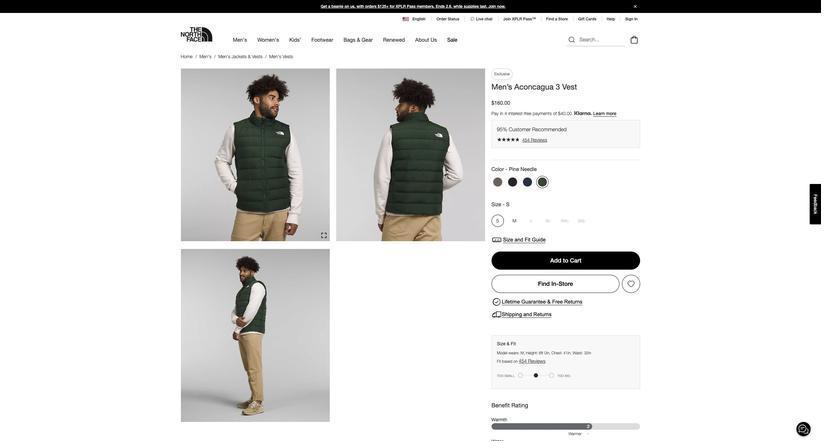 Task type: describe. For each thing, give the bounding box(es) containing it.
home / men's / men's jackets & vests / men's vests
[[181, 54, 293, 59]]

aconcagua
[[515, 82, 554, 91]]

f e e d b a c k button
[[810, 184, 822, 225]]

english link
[[403, 16, 427, 22]]

chest:
[[552, 351, 563, 356]]

a for store
[[556, 17, 558, 21]]

recommended
[[533, 127, 567, 133]]

summit navy image
[[523, 178, 532, 187]]

pass
[[407, 4, 416, 9]]

learn more button
[[594, 111, 617, 116]]

footwear link
[[312, 31, 333, 49]]

41in,
[[564, 351, 572, 356]]

join xplr pass™ link
[[504, 17, 536, 21]]

xxl button
[[559, 215, 572, 227]]

view cart image
[[630, 35, 640, 45]]

l
[[531, 218, 533, 224]]

1 vests from the left
[[252, 54, 263, 59]]

kids'
[[290, 37, 301, 43]]

pass™
[[524, 17, 536, 21]]

fit for and
[[525, 237, 531, 243]]

men's aconcagua 3 vest
[[492, 82, 578, 91]]

cart
[[570, 257, 582, 264]]

list box containing s
[[492, 215, 641, 227]]

$40.00.
[[558, 111, 574, 116]]

warmth 2
[[492, 417, 590, 430]]

s button
[[492, 215, 504, 227]]

color
[[492, 166, 504, 172]]

guarantee
[[522, 300, 546, 305]]

height:
[[526, 351, 538, 356]]

size and fit guide
[[504, 237, 546, 243]]

home link
[[181, 54, 193, 59]]

about
[[416, 37, 430, 43]]

falcon brown image
[[493, 178, 503, 187]]

vest
[[563, 82, 578, 91]]

status
[[448, 17, 460, 21]]

tnf black image
[[508, 178, 517, 187]]

0 vertical spatial s
[[507, 202, 510, 208]]

store for find a store
[[559, 17, 568, 21]]

find for find in-store
[[539, 281, 550, 288]]

- for color
[[506, 166, 508, 172]]

order status link
[[437, 17, 460, 21]]

add to cart button
[[492, 252, 641, 270]]

for
[[390, 4, 395, 9]]

Pine Needle radio
[[537, 176, 549, 189]]

men's left jackets
[[218, 54, 230, 59]]

0 vertical spatial 454 reviews link
[[497, 137, 635, 143]]

find in-store button
[[492, 275, 620, 293]]

bags & gear
[[344, 37, 373, 43]]

jackets
[[232, 54, 247, 59]]

renewed
[[383, 37, 405, 43]]

1 e from the top
[[814, 197, 819, 200]]

us,
[[350, 4, 356, 9]]

beanie
[[332, 4, 344, 9]]

in
[[500, 111, 504, 116]]

women's link
[[258, 31, 279, 49]]

3xl
[[578, 218, 586, 224]]

last.
[[480, 4, 488, 9]]

1 horizontal spatial join
[[504, 17, 511, 21]]

interest-
[[509, 111, 525, 116]]

supplies
[[464, 4, 479, 9]]

returns inside button
[[534, 312, 552, 318]]

fit based on 454 reviews
[[497, 359, 546, 364]]

d
[[814, 202, 819, 205]]

3 / from the left
[[265, 54, 267, 59]]

0 horizontal spatial men's link
[[200, 54, 212, 59]]

men's vests link
[[269, 54, 293, 59]]

$125+
[[378, 4, 389, 9]]

and for size
[[515, 237, 524, 243]]

benefit rating
[[492, 402, 529, 409]]

ends
[[436, 4, 445, 9]]

order status
[[437, 17, 460, 21]]

find for find a store
[[547, 17, 554, 21]]

lifetime
[[502, 300, 520, 305]]

k
[[814, 212, 819, 214]]

too big
[[558, 374, 571, 378]]

l button
[[526, 215, 538, 227]]

xxl
[[562, 218, 569, 224]]

f e e d b a c k
[[814, 195, 819, 214]]

95% customer recommended
[[497, 127, 567, 133]]

help
[[607, 17, 616, 21]]

0 vertical spatial men's link
[[233, 31, 247, 49]]

sign
[[626, 17, 634, 21]]

add
[[551, 257, 562, 264]]

Search search field
[[567, 33, 625, 46]]

live
[[477, 17, 484, 21]]

based
[[502, 360, 513, 364]]

about us link
[[416, 31, 437, 49]]

$160.00
[[492, 100, 511, 106]]

home
[[181, 54, 193, 59]]

footwear
[[312, 37, 333, 43]]

a for beanie
[[328, 4, 331, 9]]

TNF Black radio
[[507, 176, 519, 189]]

men's up the men's jackets & vests link
[[233, 37, 247, 43]]

add to cart
[[551, 257, 582, 264]]

size - s
[[492, 202, 510, 208]]

& inside 'button'
[[548, 300, 551, 305]]

95%
[[497, 127, 508, 133]]

gear
[[362, 37, 373, 43]]

model
[[497, 351, 508, 356]]

gift
[[579, 17, 585, 21]]

warmth
[[492, 417, 508, 423]]

b
[[814, 205, 819, 207]]

in
[[635, 17, 638, 21]]

men's right home link
[[200, 54, 212, 59]]

returns inside 'button'
[[565, 300, 583, 305]]

- for size
[[503, 202, 505, 208]]

now.
[[498, 4, 506, 9]]

32in
[[585, 351, 592, 356]]

fit for &
[[511, 341, 516, 347]]

the north face home page image
[[181, 27, 212, 42]]

a inside button
[[814, 207, 819, 210]]



Task type: vqa. For each thing, say whether or not it's contained in the screenshot.
the Height:
yes



Task type: locate. For each thing, give the bounding box(es) containing it.
learn more
[[594, 111, 617, 116]]

chat
[[485, 17, 493, 21]]

gift cards link
[[579, 17, 597, 21]]

renewed link
[[383, 31, 405, 49]]

warmer
[[569, 432, 582, 437]]

klarna image
[[575, 111, 592, 115]]

1 vertical spatial 454 reviews link
[[519, 359, 546, 364]]

close image
[[631, 5, 640, 8]]

order
[[437, 17, 447, 21]]

0 vertical spatial on
[[345, 4, 349, 9]]

search all image
[[568, 36, 576, 44]]

to
[[563, 257, 569, 264]]

and inside shipping and returns button
[[524, 312, 533, 318]]

on left us,
[[345, 4, 349, 9]]

/ left jackets
[[214, 54, 216, 59]]

while
[[454, 4, 463, 9]]

english
[[413, 17, 426, 21]]

1 vertical spatial men's link
[[200, 54, 212, 59]]

size for size - s
[[492, 202, 502, 208]]

1 vertical spatial returns
[[534, 312, 552, 318]]

454 inside 'link'
[[523, 137, 530, 143]]

a left gift
[[556, 17, 558, 21]]

0 vertical spatial a
[[328, 4, 331, 9]]

orders
[[365, 4, 377, 9]]

& left free
[[548, 300, 551, 305]]

1 vertical spatial 454
[[519, 359, 527, 364]]

0 horizontal spatial s
[[497, 218, 499, 224]]

model wears: m, height: 6ft 0in, chest: 41in, waist: 32in
[[497, 351, 592, 356]]

454 reviews link down height:
[[519, 359, 546, 364]]

size up the s button
[[492, 202, 502, 208]]

1 horizontal spatial on
[[514, 360, 518, 364]]

/
[[195, 54, 197, 59], [214, 54, 216, 59], [265, 54, 267, 59]]

pine needle image
[[538, 178, 547, 187]]

6ft
[[539, 351, 544, 356]]

xplr left pass™ on the right
[[512, 17, 523, 21]]

fit up "wears:"
[[511, 341, 516, 347]]

kids' link
[[290, 31, 301, 49]]

size down m button
[[504, 237, 514, 243]]

get a beanie on us, with orders $125+ for xplr pass members. ends 2.6, while supplies last. join now.
[[321, 4, 506, 9]]

fit inside button
[[525, 237, 531, 243]]

join right the last.
[[489, 4, 496, 9]]

m button
[[509, 215, 521, 227]]

0 vertical spatial 454
[[523, 137, 530, 143]]

men's
[[492, 82, 513, 91]]

vests down kids' link at left top
[[283, 54, 293, 59]]

xplr right for
[[396, 4, 406, 9]]

store inside button
[[559, 281, 574, 288]]

0 horizontal spatial on
[[345, 4, 349, 9]]

0 vertical spatial reviews
[[531, 137, 548, 143]]

fit left based
[[497, 360, 501, 364]]

s inside button
[[497, 218, 499, 224]]

too small
[[497, 374, 515, 378]]

free
[[525, 111, 532, 116]]

454 reviews
[[523, 137, 548, 143]]

returns right free
[[565, 300, 583, 305]]

1 vertical spatial reviews
[[529, 359, 546, 364]]

& right jackets
[[248, 54, 251, 59]]

1 vertical spatial join
[[504, 17, 511, 21]]

0 vertical spatial and
[[515, 237, 524, 243]]

0 horizontal spatial /
[[195, 54, 197, 59]]

store left gift
[[559, 17, 568, 21]]

store up free
[[559, 281, 574, 288]]

1 horizontal spatial xplr
[[512, 17, 523, 21]]

and inside 'size and fit guide' button
[[515, 237, 524, 243]]

m
[[513, 218, 517, 224]]

returns
[[565, 300, 583, 305], [534, 312, 552, 318]]

& left gear
[[357, 37, 360, 43]]

a right get
[[328, 4, 331, 9]]

1 horizontal spatial s
[[507, 202, 510, 208]]

size for size & fit
[[497, 341, 506, 347]]

too
[[497, 374, 504, 378], [558, 374, 565, 378]]

1 horizontal spatial fit
[[511, 341, 516, 347]]

get
[[321, 4, 327, 9]]

1 vertical spatial fit
[[511, 341, 516, 347]]

exclusive
[[495, 72, 510, 76]]

0 vertical spatial join
[[489, 4, 496, 9]]

wears:
[[509, 351, 520, 356]]

1 too from the left
[[497, 374, 504, 378]]

men's link right home link
[[200, 54, 212, 59]]

0 horizontal spatial vests
[[252, 54, 263, 59]]

about us
[[416, 37, 437, 43]]

1 vertical spatial a
[[556, 17, 558, 21]]

0 vertical spatial store
[[559, 17, 568, 21]]

1 horizontal spatial -
[[506, 166, 508, 172]]

too for too big
[[558, 374, 565, 378]]

lifetime guarantee & free returns button
[[492, 297, 583, 308]]

men's down women's link
[[269, 54, 281, 59]]

rating
[[512, 402, 529, 409]]

more
[[607, 111, 617, 116]]

find left in-
[[539, 281, 550, 288]]

size and fit guide button
[[492, 235, 546, 246]]

with
[[357, 4, 364, 9]]

& up "wears:"
[[507, 341, 510, 347]]

and down m button
[[515, 237, 524, 243]]

live chat button
[[470, 16, 493, 22]]

1 vertical spatial on
[[514, 360, 518, 364]]

0 horizontal spatial returns
[[534, 312, 552, 318]]

0 vertical spatial -
[[506, 166, 508, 172]]

reviews down 95% customer recommended on the right of page
[[531, 137, 548, 143]]

reviews down the "6ft"
[[529, 359, 546, 364]]

0 horizontal spatial and
[[515, 237, 524, 243]]

find right pass™ on the right
[[547, 17, 554, 21]]

f
[[814, 195, 819, 197]]

2 too from the left
[[558, 374, 565, 378]]

0 horizontal spatial fit
[[497, 360, 501, 364]]

- left pine
[[506, 166, 508, 172]]

1 vertical spatial and
[[524, 312, 533, 318]]

list box
[[492, 215, 641, 227]]

2 vertical spatial fit
[[497, 360, 501, 364]]

1 vertical spatial s
[[497, 218, 499, 224]]

3xl button
[[576, 215, 588, 227]]

0 vertical spatial find
[[547, 17, 554, 21]]

too for too small
[[497, 374, 504, 378]]

0in,
[[545, 351, 551, 356]]

sale link
[[448, 31, 458, 49]]

vests right jackets
[[252, 54, 263, 59]]

e up b
[[814, 200, 819, 202]]

1 horizontal spatial too
[[558, 374, 565, 378]]

0 horizontal spatial a
[[328, 4, 331, 9]]

s down the size - s at top right
[[497, 218, 499, 224]]

1 horizontal spatial vests
[[283, 54, 293, 59]]

live chat
[[477, 17, 493, 21]]

bags
[[344, 37, 356, 43]]

size & fit
[[497, 341, 516, 347]]

men's jackets & vests link
[[218, 54, 263, 59]]

small
[[505, 374, 515, 378]]

- up the s button
[[503, 202, 505, 208]]

shipping and returns button
[[492, 310, 552, 320]]

s up m button
[[507, 202, 510, 208]]

1 horizontal spatial and
[[524, 312, 533, 318]]

sign in
[[626, 17, 638, 21]]

and for shipping
[[524, 312, 533, 318]]

0 horizontal spatial join
[[489, 4, 496, 9]]

xl
[[546, 218, 551, 224]]

shipping and returns
[[502, 312, 552, 318]]

3
[[556, 82, 561, 91]]

1 vertical spatial xplr
[[512, 17, 523, 21]]

1 vertical spatial -
[[503, 202, 505, 208]]

2 horizontal spatial a
[[814, 207, 819, 210]]

vests
[[252, 54, 263, 59], [283, 54, 293, 59]]

on right based
[[514, 360, 518, 364]]

1 horizontal spatial men's link
[[233, 31, 247, 49]]

shipping
[[502, 312, 522, 318]]

0 horizontal spatial -
[[503, 202, 505, 208]]

2 / from the left
[[214, 54, 216, 59]]

fit inside fit based on 454 reviews
[[497, 360, 501, 364]]

too left small
[[497, 374, 504, 378]]

of
[[554, 111, 557, 116]]

2 vertical spatial size
[[497, 341, 506, 347]]

size up the model
[[497, 341, 506, 347]]

0 vertical spatial returns
[[565, 300, 583, 305]]

open full screen image
[[321, 233, 327, 239]]

/ left men's vests link
[[265, 54, 267, 59]]

on inside fit based on 454 reviews
[[514, 360, 518, 364]]

m,
[[521, 351, 525, 356]]

0 vertical spatial fit
[[525, 237, 531, 243]]

size for size and fit guide
[[504, 237, 514, 243]]

2 vests from the left
[[283, 54, 293, 59]]

join down "now."
[[504, 17, 511, 21]]

1 vertical spatial store
[[559, 281, 574, 288]]

pine
[[509, 166, 520, 172]]

454 reviews link
[[497, 137, 635, 143], [519, 359, 546, 364]]

fit left guide
[[525, 237, 531, 243]]

women's
[[258, 37, 279, 43]]

/ right home link
[[195, 54, 197, 59]]

big
[[565, 374, 571, 378]]

a up the 'k'
[[814, 207, 819, 210]]

2 e from the top
[[814, 200, 819, 202]]

e
[[814, 197, 819, 200], [814, 200, 819, 202]]

find
[[547, 17, 554, 21], [539, 281, 550, 288]]

Falcon Brown radio
[[492, 176, 504, 189]]

too left big
[[558, 374, 565, 378]]

0 horizontal spatial too
[[497, 374, 504, 378]]

2 vertical spatial a
[[814, 207, 819, 210]]

lifetime guarantee & free returns
[[502, 300, 583, 305]]

2 horizontal spatial /
[[265, 54, 267, 59]]

0 vertical spatial xplr
[[396, 4, 406, 9]]

2 horizontal spatial fit
[[525, 237, 531, 243]]

1 horizontal spatial /
[[214, 54, 216, 59]]

learn
[[594, 111, 605, 116]]

454 down m,
[[519, 359, 527, 364]]

and down guarantee
[[524, 312, 533, 318]]

waist:
[[573, 351, 584, 356]]

help link
[[607, 17, 616, 21]]

1 vertical spatial find
[[539, 281, 550, 288]]

1 / from the left
[[195, 54, 197, 59]]

xl button
[[542, 215, 555, 227]]

Summit Navy radio
[[522, 176, 534, 189]]

color option group
[[492, 176, 641, 191]]

454 down 95% customer recommended on the right of page
[[523, 137, 530, 143]]

0 horizontal spatial xplr
[[396, 4, 406, 9]]

1 horizontal spatial returns
[[565, 300, 583, 305]]

customer
[[509, 127, 531, 133]]

in-
[[552, 281, 559, 288]]

pay
[[492, 111, 499, 116]]

e up d
[[814, 197, 819, 200]]

0 vertical spatial size
[[492, 202, 502, 208]]

size inside button
[[504, 237, 514, 243]]

returns down lifetime guarantee & free returns
[[534, 312, 552, 318]]

men's link up the men's jackets & vests link
[[233, 31, 247, 49]]

xplr
[[396, 4, 406, 9], [512, 17, 523, 21]]

members.
[[417, 4, 435, 9]]

pay in 4 interest-free payments of $40.00.
[[492, 111, 575, 116]]

1 vertical spatial size
[[504, 237, 514, 243]]

store
[[559, 17, 568, 21], [559, 281, 574, 288]]

1 horizontal spatial a
[[556, 17, 558, 21]]

454 reviews link down recommended
[[497, 137, 635, 143]]

store for find in-store
[[559, 281, 574, 288]]

find inside find in-store button
[[539, 281, 550, 288]]



